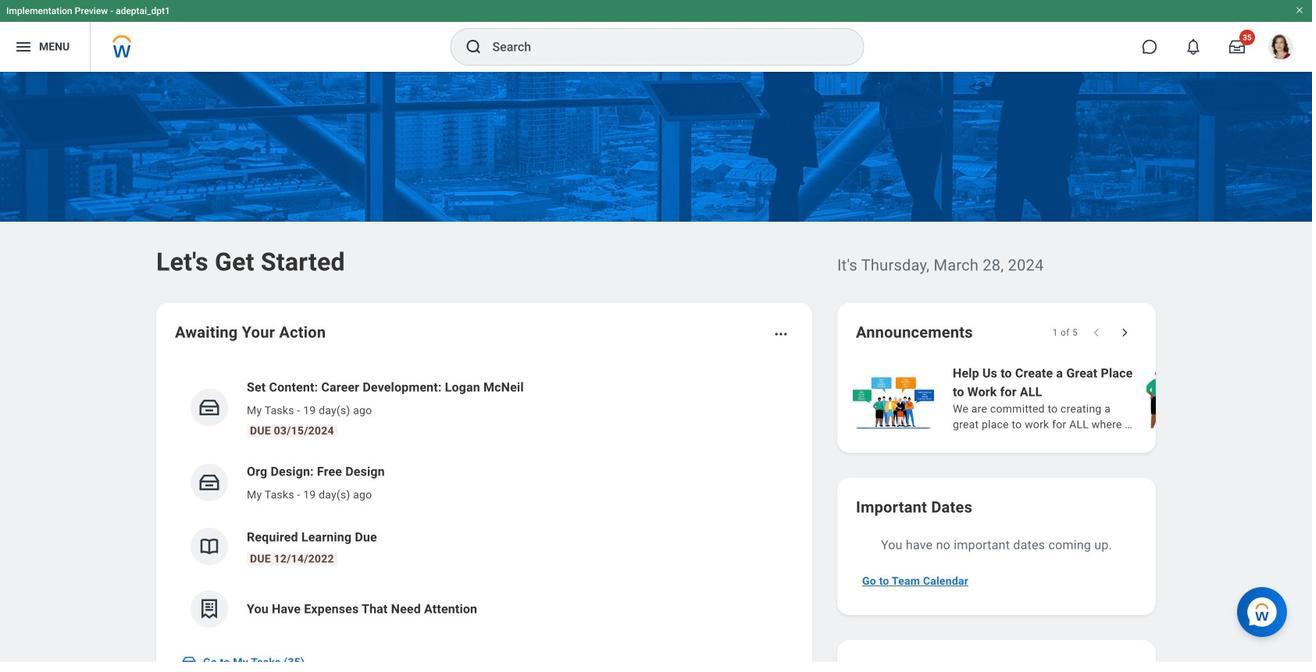 Task type: locate. For each thing, give the bounding box(es) containing it.
profile logan mcneil image
[[1269, 34, 1294, 63]]

1 horizontal spatial list
[[850, 363, 1313, 435]]

Search Workday  search field
[[493, 30, 832, 64]]

0 horizontal spatial list
[[175, 366, 794, 641]]

1 vertical spatial inbox image
[[198, 471, 221, 495]]

chevron left small image
[[1089, 325, 1105, 341]]

list
[[850, 363, 1313, 435], [175, 366, 794, 641]]

search image
[[465, 38, 483, 56]]

close environment banner image
[[1296, 5, 1305, 15]]

main content
[[0, 72, 1313, 663]]

inbox image
[[198, 396, 221, 420], [198, 471, 221, 495], [181, 655, 197, 663]]

banner
[[0, 0, 1313, 72]]

related actions image
[[774, 327, 789, 342]]

status
[[1053, 327, 1079, 339]]



Task type: describe. For each thing, give the bounding box(es) containing it.
notifications large image
[[1186, 39, 1202, 55]]

book open image
[[198, 535, 221, 559]]

inbox large image
[[1230, 39, 1246, 55]]

0 vertical spatial inbox image
[[198, 396, 221, 420]]

2 vertical spatial inbox image
[[181, 655, 197, 663]]

chevron right small image
[[1118, 325, 1133, 341]]

dashboard expenses image
[[198, 598, 221, 621]]

justify image
[[14, 38, 33, 56]]



Task type: vqa. For each thing, say whether or not it's contained in the screenshot.
Tag icon
no



